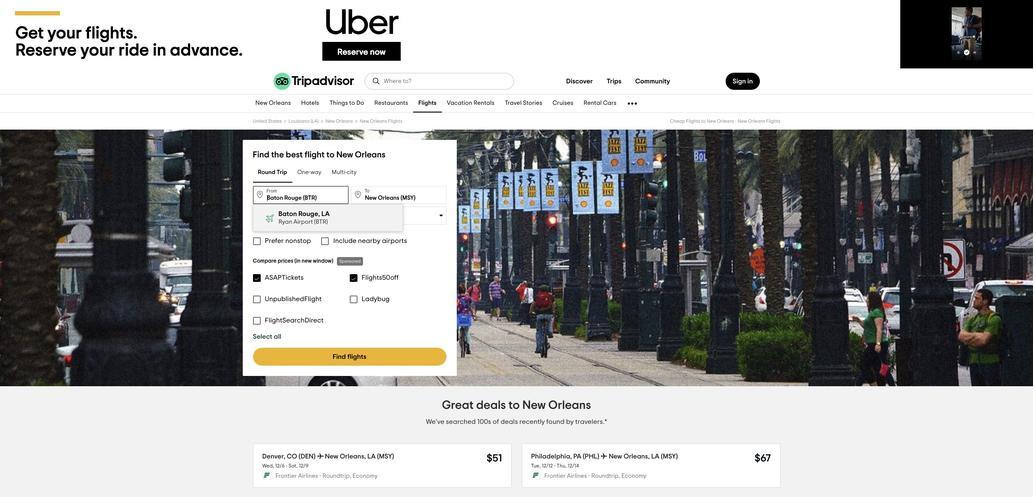 Task type: locate. For each thing, give the bounding box(es) containing it.
1 horizontal spatial frontier airlines - roundtrip, economy
[[545, 474, 647, 480]]

to up we've searched 100s of deals recently found by travelers.*
[[509, 400, 520, 412]]

mon, for mon, 11/27
[[267, 216, 280, 222]]

orleans down things to do link
[[336, 119, 353, 124]]

0 horizontal spatial find
[[253, 151, 270, 159]]

orleans up states at top left
[[269, 100, 291, 106]]

0 vertical spatial new orleans
[[256, 100, 291, 106]]

0 horizontal spatial frontier airlines - roundtrip, economy
[[276, 474, 378, 480]]

12/4
[[330, 216, 341, 222]]

1 horizontal spatial new orleans
[[326, 119, 353, 124]]

mon, down return
[[316, 216, 329, 222]]

in
[[748, 78, 753, 85]]

2 airlines from the left
[[567, 474, 587, 480]]

new orleans link up states at top left
[[250, 95, 296, 113]]

new right (den)
[[325, 454, 339, 461]]

new right the "cheap"
[[707, 119, 717, 124]]

12/9
[[299, 464, 309, 469]]

airlines for $67
[[567, 474, 587, 480]]

2 roundtrip, from the left
[[592, 474, 620, 480]]

orleans
[[269, 100, 291, 106], [336, 119, 353, 124], [370, 119, 387, 124], [718, 119, 735, 124], [748, 119, 765, 124], [355, 151, 386, 159], [549, 400, 591, 412]]

la inside baton rouge, la ryan airport (btr)
[[322, 211, 330, 218]]

cruises
[[553, 100, 574, 106]]

rental cars link
[[579, 95, 622, 113]]

new orleans down "things"
[[326, 119, 353, 124]]

1 new orleans, la (msy) from the left
[[325, 454, 394, 461]]

1 roundtrip, from the left
[[323, 474, 351, 480]]

great
[[442, 400, 474, 412]]

1 horizontal spatial economy
[[622, 474, 647, 480]]

of
[[493, 419, 499, 426]]

airlines for $51
[[298, 474, 318, 480]]

mon, inside return mon, 12/4
[[316, 216, 329, 222]]

orleans down sign at the top right of page
[[718, 119, 735, 124]]

1 horizontal spatial roundtrip,
[[592, 474, 620, 480]]

asaptickets
[[265, 275, 304, 281]]

pa
[[574, 454, 582, 461]]

from
[[267, 189, 277, 194]]

1 vertical spatial find
[[333, 354, 346, 361]]

frontier airlines - roundtrip, economy for $67
[[545, 474, 647, 480]]

one-
[[298, 170, 311, 176]]

1 mon, from the left
[[267, 216, 280, 222]]

0 vertical spatial find
[[253, 151, 270, 159]]

trips button
[[600, 73, 629, 90]]

11/27
[[281, 216, 294, 222]]

stories
[[523, 100, 543, 106]]

City or Airport text field
[[253, 186, 348, 204], [351, 186, 447, 204]]

sign in
[[733, 78, 753, 85]]

new orleans, la (msy)
[[325, 454, 394, 461], [609, 454, 678, 461]]

to right the "cheap"
[[702, 119, 706, 124]]

sign
[[733, 78, 746, 85]]

1 horizontal spatial frontier
[[545, 474, 566, 480]]

1 horizontal spatial la
[[368, 454, 376, 461]]

economy
[[353, 474, 378, 480], [622, 474, 647, 480]]

new orleans
[[256, 100, 291, 106], [326, 119, 353, 124]]

new orleans flights link
[[360, 119, 403, 124]]

round trip
[[258, 170, 287, 176]]

-
[[736, 119, 737, 124], [286, 464, 288, 469], [554, 464, 556, 469], [320, 474, 321, 480], [589, 474, 590, 480]]

cheap
[[671, 119, 685, 124]]

things
[[330, 100, 348, 106]]

mon, down "depart"
[[267, 216, 280, 222]]

new right (phl)
[[609, 454, 623, 461]]

nonstop
[[285, 238, 311, 245]]

(msy)
[[377, 454, 394, 461], [661, 454, 678, 461]]

0 horizontal spatial new orleans link
[[250, 95, 296, 113]]

tripadvisor image
[[274, 73, 354, 90]]

orleans up the by
[[549, 400, 591, 412]]

0 horizontal spatial mon,
[[267, 216, 280, 222]]

united states link
[[253, 119, 282, 124]]

things to do link
[[325, 95, 370, 113]]

to right flight
[[327, 151, 335, 159]]

frontier airlines - roundtrip, economy down 12/9
[[276, 474, 378, 480]]

0 vertical spatial deals
[[476, 400, 506, 412]]

ladybug
[[362, 296, 390, 303]]

orleans, for $51
[[340, 454, 366, 461]]

round
[[258, 170, 275, 176]]

1 airlines from the left
[[298, 474, 318, 480]]

2 new orleans, la (msy) from the left
[[609, 454, 678, 461]]

louisiana (la)
[[289, 119, 319, 124]]

way
[[311, 170, 322, 176]]

0 horizontal spatial roundtrip,
[[323, 474, 351, 480]]

orleans down restaurants link
[[370, 119, 387, 124]]

orleans, for $67
[[624, 454, 650, 461]]

la
[[322, 211, 330, 218], [368, 454, 376, 461], [652, 454, 660, 461]]

2 orleans, from the left
[[624, 454, 650, 461]]

frontier for $67
[[545, 474, 566, 480]]

find inside button
[[333, 354, 346, 361]]

baton rouge, la ryan airport (btr)
[[279, 211, 330, 225]]

compare prices (in new window)
[[253, 259, 333, 264]]

new
[[256, 100, 268, 106], [326, 119, 335, 124], [360, 119, 369, 124], [707, 119, 717, 124], [738, 119, 747, 124], [337, 151, 353, 159], [523, 400, 546, 412], [325, 454, 339, 461], [609, 454, 623, 461]]

0 horizontal spatial orleans,
[[340, 454, 366, 461]]

12/6
[[275, 464, 285, 469]]

1 orleans, from the left
[[340, 454, 366, 461]]

1 (msy) from the left
[[377, 454, 394, 461]]

find left the on the top of page
[[253, 151, 270, 159]]

frontier for $51
[[276, 474, 297, 480]]

baton
[[279, 211, 297, 218]]

$51
[[487, 454, 502, 464]]

new up multi-city at left
[[337, 151, 353, 159]]

1 horizontal spatial (msy)
[[661, 454, 678, 461]]

philadelphia, pa (phl)
[[531, 454, 600, 461]]

depart mon, 11/27
[[267, 210, 294, 222]]

1 horizontal spatial mon,
[[316, 216, 329, 222]]

2 frontier from the left
[[545, 474, 566, 480]]

to
[[349, 100, 355, 106], [702, 119, 706, 124], [327, 151, 335, 159], [509, 400, 520, 412]]

0 horizontal spatial new orleans, la (msy)
[[325, 454, 394, 461]]

1 horizontal spatial new orleans, la (msy)
[[609, 454, 678, 461]]

mon, inside depart mon, 11/27
[[267, 216, 280, 222]]

1 vertical spatial new orleans
[[326, 119, 353, 124]]

1 frontier airlines - roundtrip, economy from the left
[[276, 474, 378, 480]]

new orleans, la (msy) for $51
[[325, 454, 394, 461]]

2 (msy) from the left
[[661, 454, 678, 461]]

1 horizontal spatial airlines
[[567, 474, 587, 480]]

roundtrip,
[[323, 474, 351, 480], [592, 474, 620, 480]]

travelers.*
[[576, 419, 607, 426]]

Search search field
[[384, 78, 507, 85]]

deals up of
[[476, 400, 506, 412]]

new down do
[[360, 119, 369, 124]]

1 horizontal spatial orleans,
[[624, 454, 650, 461]]

flights50off
[[362, 275, 399, 281]]

flights link
[[413, 95, 442, 113]]

0 horizontal spatial city or airport text field
[[253, 186, 348, 204]]

$67
[[755, 454, 771, 464]]

0 horizontal spatial (msy)
[[377, 454, 394, 461]]

2 horizontal spatial la
[[652, 454, 660, 461]]

rouge,
[[299, 211, 320, 218]]

find left flights
[[333, 354, 346, 361]]

1 economy from the left
[[353, 474, 378, 480]]

1 horizontal spatial new orleans link
[[326, 119, 353, 124]]

1 frontier from the left
[[276, 474, 297, 480]]

100s
[[478, 419, 491, 426]]

la for $51
[[368, 454, 376, 461]]

2 frontier airlines - roundtrip, economy from the left
[[545, 474, 647, 480]]

mon, for mon, 12/4
[[316, 216, 329, 222]]

sponsored
[[339, 260, 361, 264]]

airlines down 12/9
[[298, 474, 318, 480]]

roundtrip, for $67
[[592, 474, 620, 480]]

1 horizontal spatial city or airport text field
[[351, 186, 447, 204]]

hotels link
[[296, 95, 325, 113]]

airlines down 12/14
[[567, 474, 587, 480]]

1 city or airport text field from the left
[[253, 186, 348, 204]]

orleans down in
[[748, 119, 765, 124]]

(msy) for $51
[[377, 454, 394, 461]]

0 horizontal spatial frontier
[[276, 474, 297, 480]]

prefer
[[265, 238, 284, 245]]

co
[[287, 454, 297, 461]]

1 horizontal spatial find
[[333, 354, 346, 361]]

frontier airlines - roundtrip, economy down (phl)
[[545, 474, 647, 480]]

2 mon, from the left
[[316, 216, 329, 222]]

wed,
[[262, 464, 274, 469]]

2 city or airport text field from the left
[[351, 186, 447, 204]]

return mon, 12/4
[[316, 210, 341, 222]]

1 vertical spatial new orleans link
[[326, 119, 353, 124]]

deals right of
[[501, 419, 518, 426]]

0 horizontal spatial economy
[[353, 474, 378, 480]]

0 horizontal spatial airlines
[[298, 474, 318, 480]]

None search field
[[365, 74, 513, 89]]

flightsearchdirect
[[265, 317, 324, 324]]

community
[[636, 78, 671, 85]]

1 vertical spatial deals
[[501, 419, 518, 426]]

trip
[[277, 170, 287, 176]]

0 vertical spatial new orleans link
[[250, 95, 296, 113]]

2 economy from the left
[[622, 474, 647, 480]]

0 horizontal spatial la
[[322, 211, 330, 218]]

new orleans up states at top left
[[256, 100, 291, 106]]

tue, 12/12  - thu, 12/14
[[531, 464, 579, 469]]

frontier down wed, 12/6  - sat, 12/9 at the left
[[276, 474, 297, 480]]

new right (la) on the top left of the page
[[326, 119, 335, 124]]

tue,
[[531, 464, 541, 469]]

frontier down tue, 12/12  - thu, 12/14
[[545, 474, 566, 480]]

new orleans link down "things"
[[326, 119, 353, 124]]



Task type: vqa. For each thing, say whether or not it's contained in the screenshot.
city or airport text field for To
no



Task type: describe. For each thing, give the bounding box(es) containing it.
la for $67
[[652, 454, 660, 461]]

restaurants link
[[370, 95, 413, 113]]

travel stories
[[505, 100, 543, 106]]

united states
[[253, 119, 282, 124]]

travel stories link
[[500, 95, 548, 113]]

vacation
[[447, 100, 473, 106]]

prices
[[278, 259, 293, 264]]

do
[[357, 100, 364, 106]]

city or airport text field for from
[[253, 186, 348, 204]]

(msy) for $67
[[661, 454, 678, 461]]

ryan
[[279, 219, 292, 225]]

new
[[302, 259, 312, 264]]

louisiana (la) link
[[289, 119, 319, 124]]

trips
[[607, 78, 622, 85]]

discover button
[[560, 73, 600, 90]]

flight
[[305, 151, 325, 159]]

(la)
[[311, 119, 319, 124]]

prefer nonstop
[[265, 238, 311, 245]]

to left do
[[349, 100, 355, 106]]

search image
[[372, 77, 381, 86]]

unpublishedflight
[[265, 296, 322, 303]]

compare
[[253, 259, 277, 264]]

denver, co (den)
[[262, 454, 316, 461]]

airport
[[294, 219, 313, 225]]

cruises link
[[548, 95, 579, 113]]

find the best flight to new orleans
[[253, 151, 386, 159]]

(phl)
[[583, 454, 600, 461]]

community button
[[629, 73, 677, 90]]

orleans up the 'city'
[[355, 151, 386, 159]]

new up united
[[256, 100, 268, 106]]

multi-
[[332, 170, 347, 176]]

we've
[[426, 419, 445, 426]]

restaurants
[[375, 100, 408, 106]]

new orleans, la (msy) for $67
[[609, 454, 678, 461]]

find flights button
[[253, 348, 447, 366]]

philadelphia,
[[531, 454, 572, 461]]

find for find flights
[[333, 354, 346, 361]]

discover
[[566, 78, 593, 85]]

recently
[[520, 419, 545, 426]]

wed, 12/6  - sat, 12/9
[[262, 464, 309, 469]]

united
[[253, 119, 267, 124]]

cheap flights to new orleans - new orleans flights
[[671, 119, 781, 124]]

12/12
[[542, 464, 553, 469]]

economy for $51
[[353, 474, 378, 480]]

louisiana
[[289, 119, 310, 124]]

select all
[[253, 334, 281, 341]]

rental
[[584, 100, 602, 106]]

vacation rentals
[[447, 100, 495, 106]]

rentals
[[474, 100, 495, 106]]

new orleans flights
[[360, 119, 403, 124]]

the
[[271, 151, 284, 159]]

find for find the best flight to new orleans
[[253, 151, 270, 159]]

vacation rentals link
[[442, 95, 500, 113]]

frontier airlines - roundtrip, economy for $51
[[276, 474, 378, 480]]

denver,
[[262, 454, 285, 461]]

new down sign in
[[738, 119, 747, 124]]

flights
[[348, 354, 367, 361]]

(btr)
[[314, 219, 328, 225]]

great deals to new orleans
[[442, 400, 591, 412]]

one-way
[[298, 170, 322, 176]]

city or airport text field for to
[[351, 186, 447, 204]]

all
[[274, 334, 281, 341]]

window)
[[313, 259, 333, 264]]

select
[[253, 334, 272, 341]]

include
[[333, 238, 357, 245]]

searched
[[446, 419, 476, 426]]

(in
[[295, 259, 301, 264]]

best
[[286, 151, 303, 159]]

economy for $67
[[622, 474, 647, 480]]

return
[[316, 210, 330, 215]]

to
[[365, 189, 370, 194]]

sign in link
[[726, 73, 760, 90]]

roundtrip, for $51
[[323, 474, 351, 480]]

travel
[[505, 100, 522, 106]]

by
[[566, 419, 574, 426]]

new up "recently"
[[523, 400, 546, 412]]

we've searched 100s of deals recently found by travelers.*
[[426, 419, 607, 426]]

states
[[268, 119, 282, 124]]

0 horizontal spatial new orleans
[[256, 100, 291, 106]]

cars
[[603, 100, 617, 106]]

sat,
[[289, 464, 298, 469]]

nearby
[[358, 238, 381, 245]]

advertisement region
[[0, 0, 1034, 69]]

12/14
[[568, 464, 579, 469]]

depart
[[267, 210, 282, 215]]

multi-city
[[332, 170, 357, 176]]

things to do
[[330, 100, 364, 106]]

find flights
[[333, 354, 367, 361]]

thu,
[[557, 464, 567, 469]]



